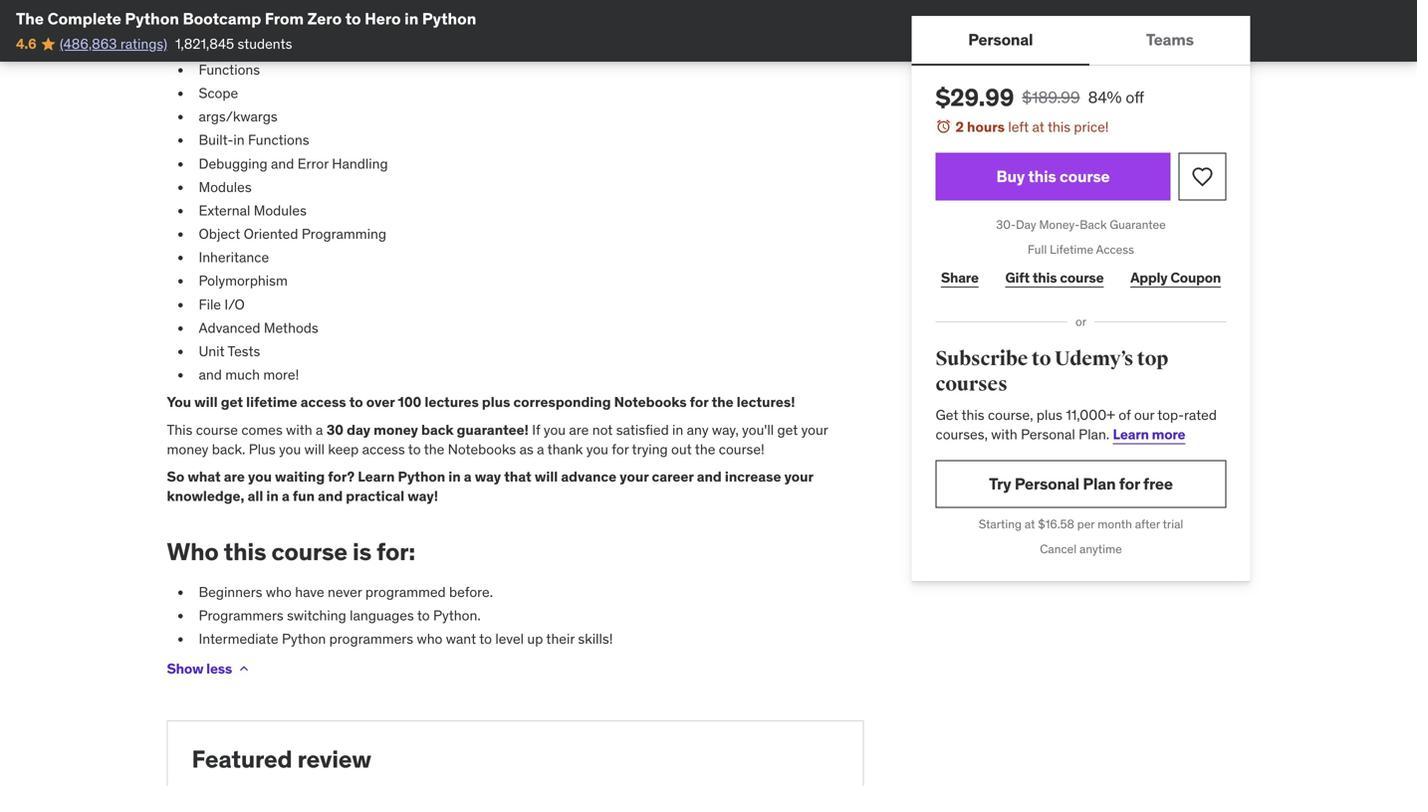 Task type: vqa. For each thing, say whether or not it's contained in the screenshot.
"Course" corresponding to Buy this course
yes



Task type: locate. For each thing, give the bounding box(es) containing it.
at right left
[[1032, 118, 1045, 136]]

learn
[[1113, 426, 1149, 444], [358, 468, 395, 486]]

learn up practical at the bottom of page
[[358, 468, 395, 486]]

1 vertical spatial at
[[1025, 517, 1035, 532]]

notebooks down guarantee!
[[448, 441, 516, 459]]

subscribe
[[936, 347, 1028, 371]]

this up courses, on the bottom of the page
[[962, 406, 985, 424]]

1 horizontal spatial money
[[374, 421, 418, 439]]

all
[[248, 488, 263, 506]]

1 vertical spatial learn
[[358, 468, 395, 486]]

gift this course
[[1005, 269, 1104, 287]]

course!
[[719, 441, 765, 459]]

1 vertical spatial will
[[304, 441, 325, 459]]

plus right course,
[[1037, 406, 1063, 424]]

in inside the if you are not satisfied in any way, you'll get your money back. plus you will keep access to the notebooks as a thank you for trying out the course!
[[672, 421, 684, 439]]

this right gift
[[1033, 269, 1057, 287]]

will left keep at left
[[304, 441, 325, 459]]

for inside the if you are not satisfied in any way, you'll get your money back. plus you will keep access to the notebooks as a thank you for trying out the course!
[[612, 441, 629, 459]]

0 horizontal spatial get
[[221, 394, 243, 412]]

and left error
[[271, 155, 294, 173]]

python up way!
[[398, 468, 445, 486]]

0 vertical spatial learn
[[1113, 426, 1149, 444]]

2 vertical spatial will
[[535, 468, 558, 486]]

will inside so what are you waiting for? learn python in a way that will advance your career and increase your knowledge, all in a fun and practical way!
[[535, 468, 558, 486]]

to left level
[[479, 631, 492, 649]]

0 horizontal spatial learn
[[358, 468, 395, 486]]

plus up guarantee!
[[482, 394, 510, 412]]

personal
[[968, 29, 1033, 50], [1021, 426, 1075, 444], [1015, 474, 1080, 494]]

programmed
[[365, 584, 446, 602]]

0 vertical spatial modules
[[199, 178, 252, 196]]

0 horizontal spatial are
[[224, 468, 245, 486]]

you up all
[[248, 468, 272, 486]]

1 vertical spatial for
[[612, 441, 629, 459]]

1 vertical spatial access
[[362, 441, 405, 459]]

get inside number data types print formatting functions scope args/kwargs built-in functions debugging and error handling modules external modules object oriented programming inheritance polymorphism file i/o advanced methods unit tests and much more! you will get lifetime access to over 100 lectures plus corresponding notebooks for the lectures!
[[221, 394, 243, 412]]

this inside get this course, plus 11,000+ of our top-rated courses, with personal plan.
[[962, 406, 985, 424]]

modules
[[199, 178, 252, 196], [254, 202, 307, 220]]

functions
[[199, 61, 260, 79], [248, 131, 309, 149]]

out
[[671, 441, 692, 459]]

featured
[[192, 745, 292, 775]]

ratings)
[[120, 35, 167, 53]]

a right as at the left
[[537, 441, 544, 459]]

will inside the if you are not satisfied in any way, you'll get your money back. plus you will keep access to the notebooks as a thank you for trying out the course!
[[304, 441, 325, 459]]

buy this course button
[[936, 153, 1171, 201]]

more!
[[263, 366, 299, 384]]

try personal plan for free
[[989, 474, 1173, 494]]

0 horizontal spatial who
[[266, 584, 292, 602]]

inheritance
[[199, 249, 269, 267]]

skills!
[[578, 631, 613, 649]]

a left 30
[[316, 421, 323, 439]]

money down the this
[[167, 441, 209, 459]]

up
[[527, 631, 543, 649]]

84%
[[1088, 87, 1122, 108]]

access inside number data types print formatting functions scope args/kwargs built-in functions debugging and error handling modules external modules object oriented programming inheritance polymorphism file i/o advanced methods unit tests and much more! you will get lifetime access to over 100 lectures plus corresponding notebooks for the lectures!
[[300, 394, 346, 412]]

for down 'not'
[[612, 441, 629, 459]]

will right "that"
[[535, 468, 558, 486]]

to down 100 at the left
[[408, 441, 421, 459]]

with
[[286, 421, 312, 439], [991, 426, 1018, 444]]

with down course,
[[991, 426, 1018, 444]]

to left over
[[349, 394, 363, 412]]

the up way, at the bottom right
[[712, 394, 734, 412]]

are down back.
[[224, 468, 245, 486]]

this inside button
[[1028, 166, 1056, 187]]

personal inside "button"
[[968, 29, 1033, 50]]

notebooks up satisfied
[[614, 394, 687, 412]]

fun
[[293, 488, 315, 506]]

wishlist image
[[1191, 165, 1215, 189]]

this for who this course is for:
[[224, 537, 266, 567]]

this right buy
[[1028, 166, 1056, 187]]

your right the you'll
[[801, 421, 828, 439]]

your right "increase"
[[784, 468, 813, 486]]

1 vertical spatial notebooks
[[448, 441, 516, 459]]

0 vertical spatial personal
[[968, 29, 1033, 50]]

course up have
[[271, 537, 347, 567]]

1 vertical spatial money
[[167, 441, 209, 459]]

0 horizontal spatial notebooks
[[448, 441, 516, 459]]

this up beginners
[[224, 537, 266, 567]]

advanced
[[199, 319, 260, 337]]

intermediate
[[199, 631, 278, 649]]

to inside the if you are not satisfied in any way, you'll get your money back. plus you will keep access to the notebooks as a thank you for trying out the course!
[[408, 441, 421, 459]]

top
[[1137, 347, 1169, 371]]

notebooks inside the if you are not satisfied in any way, you'll get your money back. plus you will keep access to the notebooks as a thank you for trying out the course!
[[448, 441, 516, 459]]

python inside so what are you waiting for? learn python in a way that will advance your career and increase your knowledge, all in a fun and practical way!
[[398, 468, 445, 486]]

$16.58
[[1038, 517, 1075, 532]]

course for buy this course
[[1060, 166, 1110, 187]]

a inside the if you are not satisfied in any way, you'll get your money back. plus you will keep access to the notebooks as a thank you for trying out the course!
[[537, 441, 544, 459]]

modules up oriented
[[254, 202, 307, 220]]

args/kwargs
[[199, 108, 278, 126]]

1 vertical spatial modules
[[254, 202, 307, 220]]

money-
[[1039, 217, 1080, 233]]

are inside the if you are not satisfied in any way, you'll get your money back. plus you will keep access to the notebooks as a thank you for trying out the course!
[[569, 421, 589, 439]]

types
[[285, 14, 321, 32]]

course inside button
[[1060, 166, 1110, 187]]

1 horizontal spatial will
[[304, 441, 325, 459]]

(486,863 ratings)
[[60, 35, 167, 53]]

2 vertical spatial for
[[1119, 474, 1140, 494]]

your
[[801, 421, 828, 439], [620, 468, 649, 486], [784, 468, 813, 486]]

0 horizontal spatial modules
[[199, 178, 252, 196]]

any
[[687, 421, 709, 439]]

show less
[[167, 660, 232, 678]]

will right you
[[194, 394, 218, 412]]

python inside beginners who have never programmed before. programmers switching languages to python. intermediate python programmers who want to level up their skills!
[[282, 631, 326, 649]]

apply
[[1130, 269, 1168, 287]]

udemy's
[[1055, 347, 1134, 371]]

who left have
[[266, 584, 292, 602]]

share
[[941, 269, 979, 287]]

4.6
[[16, 35, 36, 53]]

access down day
[[362, 441, 405, 459]]

featured review
[[192, 745, 371, 775]]

1 vertical spatial functions
[[248, 131, 309, 149]]

0 horizontal spatial for
[[612, 441, 629, 459]]

0 horizontal spatial plus
[[482, 394, 510, 412]]

back.
[[212, 441, 245, 459]]

0 vertical spatial notebooks
[[614, 394, 687, 412]]

built-
[[199, 131, 233, 149]]

1 vertical spatial are
[[224, 468, 245, 486]]

for up any
[[690, 394, 709, 412]]

(486,863
[[60, 35, 117, 53]]

per
[[1077, 517, 1095, 532]]

bootcamp
[[183, 8, 261, 29]]

to left udemy's
[[1032, 347, 1051, 371]]

are inside so what are you waiting for? learn python in a way that will advance your career and increase your knowledge, all in a fun and practical way!
[[224, 468, 245, 486]]

python right hero
[[422, 8, 476, 29]]

in left any
[[672, 421, 684, 439]]

waiting
[[275, 468, 325, 486]]

get
[[936, 406, 958, 424]]

0 horizontal spatial will
[[194, 394, 218, 412]]

get right the you'll
[[777, 421, 798, 439]]

plus inside get this course, plus 11,000+ of our top-rated courses, with personal plan.
[[1037, 406, 1063, 424]]

left
[[1008, 118, 1029, 136]]

python
[[125, 8, 179, 29], [422, 8, 476, 29], [398, 468, 445, 486], [282, 631, 326, 649]]

course for gift this course
[[1060, 269, 1104, 287]]

functions up scope
[[199, 61, 260, 79]]

a left "fun" on the bottom of the page
[[282, 488, 290, 506]]

1 horizontal spatial with
[[991, 426, 1018, 444]]

way!
[[408, 488, 438, 506]]

and right career
[[697, 468, 722, 486]]

personal inside get this course, plus 11,000+ of our top-rated courses, with personal plan.
[[1021, 426, 1075, 444]]

1 vertical spatial get
[[777, 421, 798, 439]]

i/o
[[224, 296, 245, 314]]

$189.99
[[1022, 87, 1080, 108]]

1 horizontal spatial for
[[690, 394, 709, 412]]

your inside the if you are not satisfied in any way, you'll get your money back. plus you will keep access to the notebooks as a thank you for trying out the course!
[[801, 421, 828, 439]]

starting at $16.58 per month after trial cancel anytime
[[979, 517, 1184, 557]]

1 horizontal spatial who
[[417, 631, 443, 649]]

1 horizontal spatial get
[[777, 421, 798, 439]]

lectures
[[425, 394, 479, 412]]

the down any
[[695, 441, 716, 459]]

$29.99
[[936, 83, 1014, 113]]

modules up external
[[199, 178, 252, 196]]

1 horizontal spatial are
[[569, 421, 589, 439]]

who left the want
[[417, 631, 443, 649]]

0 vertical spatial for
[[690, 394, 709, 412]]

the down back
[[424, 441, 444, 459]]

full
[[1028, 242, 1047, 257]]

0 vertical spatial will
[[194, 394, 218, 412]]

get down much
[[221, 394, 243, 412]]

this
[[1048, 118, 1071, 136], [1028, 166, 1056, 187], [1033, 269, 1057, 287], [962, 406, 985, 424], [224, 537, 266, 567]]

2 horizontal spatial for
[[1119, 474, 1140, 494]]

rated
[[1184, 406, 1217, 424]]

1 horizontal spatial notebooks
[[614, 394, 687, 412]]

for left "free"
[[1119, 474, 1140, 494]]

try
[[989, 474, 1011, 494]]

course down 'lifetime'
[[1060, 269, 1104, 287]]

python down switching
[[282, 631, 326, 649]]

number
[[199, 14, 249, 32]]

course
[[1060, 166, 1110, 187], [1060, 269, 1104, 287], [196, 421, 238, 439], [271, 537, 347, 567]]

for inside number data types print formatting functions scope args/kwargs built-in functions debugging and error handling modules external modules object oriented programming inheritance polymorphism file i/o advanced methods unit tests and much more! you will get lifetime access to over 100 lectures plus corresponding notebooks for the lectures!
[[690, 394, 709, 412]]

access up 30
[[300, 394, 346, 412]]

0 vertical spatial access
[[300, 394, 346, 412]]

at left $16.58
[[1025, 517, 1035, 532]]

functions up error
[[248, 131, 309, 149]]

1 vertical spatial personal
[[1021, 426, 1075, 444]]

access
[[1096, 242, 1134, 257]]

and down for?
[[318, 488, 343, 506]]

0 horizontal spatial access
[[300, 394, 346, 412]]

lectures!
[[737, 394, 795, 412]]

day
[[1016, 217, 1036, 233]]

0 vertical spatial get
[[221, 394, 243, 412]]

beginners
[[199, 584, 262, 602]]

tab list
[[912, 16, 1250, 66]]

formatting
[[232, 37, 301, 55]]

are for not
[[569, 421, 589, 439]]

course up back
[[1060, 166, 1110, 187]]

this
[[167, 421, 193, 439]]

python.
[[433, 607, 481, 625]]

with left 30
[[286, 421, 312, 439]]

learn more
[[1113, 426, 1186, 444]]

their
[[546, 631, 575, 649]]

after
[[1135, 517, 1160, 532]]

apply coupon
[[1130, 269, 1221, 287]]

not
[[592, 421, 613, 439]]

2 horizontal spatial will
[[535, 468, 558, 486]]

1,821,845 students
[[175, 35, 292, 53]]

personal down course,
[[1021, 426, 1075, 444]]

money down 100 at the left
[[374, 421, 418, 439]]

tab list containing personal
[[912, 16, 1250, 66]]

1 horizontal spatial modules
[[254, 202, 307, 220]]

are left 'not'
[[569, 421, 589, 439]]

0 horizontal spatial money
[[167, 441, 209, 459]]

want
[[446, 631, 476, 649]]

0 vertical spatial are
[[569, 421, 589, 439]]

0 vertical spatial who
[[266, 584, 292, 602]]

languages
[[350, 607, 414, 625]]

at inside starting at $16.58 per month after trial cancel anytime
[[1025, 517, 1035, 532]]

personal up $29.99
[[968, 29, 1033, 50]]

in inside number data types print formatting functions scope args/kwargs built-in functions debugging and error handling modules external modules object oriented programming inheritance polymorphism file i/o advanced methods unit tests and much more! you will get lifetime access to over 100 lectures plus corresponding notebooks for the lectures!
[[233, 131, 245, 149]]

learn down "of"
[[1113, 426, 1149, 444]]

personal up $16.58
[[1015, 474, 1080, 494]]

in down args/kwargs
[[233, 131, 245, 149]]

1 horizontal spatial plus
[[1037, 406, 1063, 424]]

0 vertical spatial at
[[1032, 118, 1045, 136]]

1 horizontal spatial access
[[362, 441, 405, 459]]



Task type: describe. For each thing, give the bounding box(es) containing it.
coupon
[[1171, 269, 1221, 287]]

beginners who have never programmed before. programmers switching languages to python. intermediate python programmers who want to level up their skills!
[[199, 584, 613, 649]]

back
[[421, 421, 454, 439]]

practical
[[346, 488, 404, 506]]

guarantee!
[[457, 421, 529, 439]]

this for buy this course
[[1028, 166, 1056, 187]]

keep
[[328, 441, 359, 459]]

level
[[495, 631, 524, 649]]

this course comes with a 30 day money back guarantee!
[[167, 421, 529, 439]]

in right hero
[[404, 8, 419, 29]]

over
[[366, 394, 395, 412]]

will inside number data types print formatting functions scope args/kwargs built-in functions debugging and error handling modules external modules object oriented programming inheritance polymorphism file i/o advanced methods unit tests and much more! you will get lifetime access to over 100 lectures plus corresponding notebooks for the lectures!
[[194, 394, 218, 412]]

advance
[[561, 468, 617, 486]]

0 vertical spatial money
[[374, 421, 418, 439]]

teams
[[1146, 29, 1194, 50]]

error
[[298, 155, 329, 173]]

hours
[[967, 118, 1005, 136]]

you
[[167, 394, 191, 412]]

lifetime
[[246, 394, 297, 412]]

the complete python bootcamp from zero to hero in python
[[16, 8, 476, 29]]

external
[[199, 202, 250, 220]]

2
[[956, 118, 964, 136]]

for:
[[377, 537, 415, 567]]

plus inside number data types print formatting functions scope args/kwargs built-in functions debugging and error handling modules external modules object oriented programming inheritance polymorphism file i/o advanced methods unit tests and much more! you will get lifetime access to over 100 lectures plus corresponding notebooks for the lectures!
[[482, 394, 510, 412]]

30
[[327, 421, 344, 439]]

share button
[[936, 258, 984, 298]]

day
[[347, 421, 370, 439]]

show
[[167, 660, 203, 678]]

you right the if
[[544, 421, 566, 439]]

top-
[[1158, 406, 1184, 424]]

buy this course
[[996, 166, 1110, 187]]

starting
[[979, 517, 1022, 532]]

satisfied
[[616, 421, 669, 439]]

trying
[[632, 441, 668, 459]]

1 horizontal spatial learn
[[1113, 426, 1149, 444]]

of
[[1119, 406, 1131, 424]]

plan.
[[1079, 426, 1110, 444]]

to inside subscribe to udemy's top courses
[[1032, 347, 1051, 371]]

guarantee
[[1110, 217, 1166, 233]]

0 horizontal spatial with
[[286, 421, 312, 439]]

alarm image
[[936, 119, 952, 134]]

oriented
[[244, 225, 298, 243]]

notebooks inside number data types print formatting functions scope args/kwargs built-in functions debugging and error handling modules external modules object oriented programming inheritance polymorphism file i/o advanced methods unit tests and much more! you will get lifetime access to over 100 lectures plus corresponding notebooks for the lectures!
[[614, 394, 687, 412]]

who this course is for:
[[167, 537, 415, 567]]

in left way
[[448, 468, 461, 486]]

complete
[[47, 8, 121, 29]]

learn inside so what are you waiting for? learn python in a way that will advance your career and increase your knowledge, all in a fun and practical way!
[[358, 468, 395, 486]]

2 hours left at this price!
[[956, 118, 1109, 136]]

1 vertical spatial who
[[417, 631, 443, 649]]

this for get this course, plus 11,000+ of our top-rated courses, with personal plan.
[[962, 406, 985, 424]]

courses
[[936, 373, 1008, 397]]

methods
[[264, 319, 318, 337]]

have
[[295, 584, 324, 602]]

0 vertical spatial functions
[[199, 61, 260, 79]]

increase
[[725, 468, 781, 486]]

plus
[[249, 441, 276, 459]]

who
[[167, 537, 219, 567]]

this down the $189.99
[[1048, 118, 1071, 136]]

money inside the if you are not satisfied in any way, you'll get your money back. plus you will keep access to the notebooks as a thank you for trying out the course!
[[167, 441, 209, 459]]

unit
[[199, 343, 225, 361]]

so what are you waiting for? learn python in a way that will advance your career and increase your knowledge, all in a fun and practical way!
[[167, 468, 813, 506]]

way,
[[712, 421, 739, 439]]

you right 'plus'
[[279, 441, 301, 459]]

cancel
[[1040, 542, 1077, 557]]

before.
[[449, 584, 493, 602]]

buy
[[996, 166, 1025, 187]]

course for who this course is for:
[[271, 537, 347, 567]]

100
[[398, 394, 422, 412]]

access inside the if you are not satisfied in any way, you'll get your money back. plus you will keep access to the notebooks as a thank you for trying out the course!
[[362, 441, 405, 459]]

career
[[652, 468, 694, 486]]

more
[[1152, 426, 1186, 444]]

polymorphism
[[199, 272, 288, 290]]

the
[[16, 8, 44, 29]]

data
[[252, 14, 282, 32]]

thank
[[547, 441, 583, 459]]

plan
[[1083, 474, 1116, 494]]

and down the unit at top left
[[199, 366, 222, 384]]

get inside the if you are not satisfied in any way, you'll get your money back. plus you will keep access to the notebooks as a thank you for trying out the course!
[[777, 421, 798, 439]]

2 vertical spatial personal
[[1015, 474, 1080, 494]]

tests
[[228, 343, 260, 361]]

course up back.
[[196, 421, 238, 439]]

zero
[[307, 8, 342, 29]]

if
[[532, 421, 540, 439]]

to inside number data types print formatting functions scope args/kwargs built-in functions debugging and error handling modules external modules object oriented programming inheritance polymorphism file i/o advanced methods unit tests and much more! you will get lifetime access to over 100 lectures plus corresponding notebooks for the lectures!
[[349, 394, 363, 412]]

lifetime
[[1050, 242, 1094, 257]]

debugging
[[199, 155, 268, 173]]

file
[[199, 296, 221, 314]]

with inside get this course, plus 11,000+ of our top-rated courses, with personal plan.
[[991, 426, 1018, 444]]

in right all
[[266, 488, 279, 506]]

as
[[519, 441, 534, 459]]

are for you
[[224, 468, 245, 486]]

knowledge,
[[167, 488, 244, 506]]

to right zero
[[345, 8, 361, 29]]

the inside number data types print formatting functions scope args/kwargs built-in functions debugging and error handling modules external modules object oriented programming inheritance polymorphism file i/o advanced methods unit tests and much more! you will get lifetime access to over 100 lectures plus corresponding notebooks for the lectures!
[[712, 394, 734, 412]]

much
[[225, 366, 260, 384]]

less
[[206, 660, 232, 678]]

hero
[[365, 8, 401, 29]]

you down 'not'
[[586, 441, 608, 459]]

xsmall image
[[236, 662, 252, 678]]

courses,
[[936, 426, 988, 444]]

students
[[238, 35, 292, 53]]

for?
[[328, 468, 355, 486]]

is
[[353, 537, 371, 567]]

corresponding
[[513, 394, 611, 412]]

so
[[167, 468, 184, 486]]

subscribe to udemy's top courses
[[936, 347, 1169, 397]]

object
[[199, 225, 240, 243]]

from
[[265, 8, 304, 29]]

your down trying
[[620, 468, 649, 486]]

try personal plan for free link
[[936, 461, 1227, 508]]

to down programmed
[[417, 607, 430, 625]]

review
[[297, 745, 371, 775]]

personal button
[[912, 16, 1090, 64]]

what
[[188, 468, 221, 486]]

a left way
[[464, 468, 472, 486]]

price!
[[1074, 118, 1109, 136]]

way
[[475, 468, 501, 486]]

you inside so what are you waiting for? learn python in a way that will advance your career and increase your knowledge, all in a fun and practical way!
[[248, 468, 272, 486]]

1,821,845
[[175, 35, 234, 53]]

this for gift this course
[[1033, 269, 1057, 287]]

that
[[504, 468, 532, 486]]

11,000+
[[1066, 406, 1115, 424]]

programming
[[302, 225, 386, 243]]

python up "ratings)"
[[125, 8, 179, 29]]



